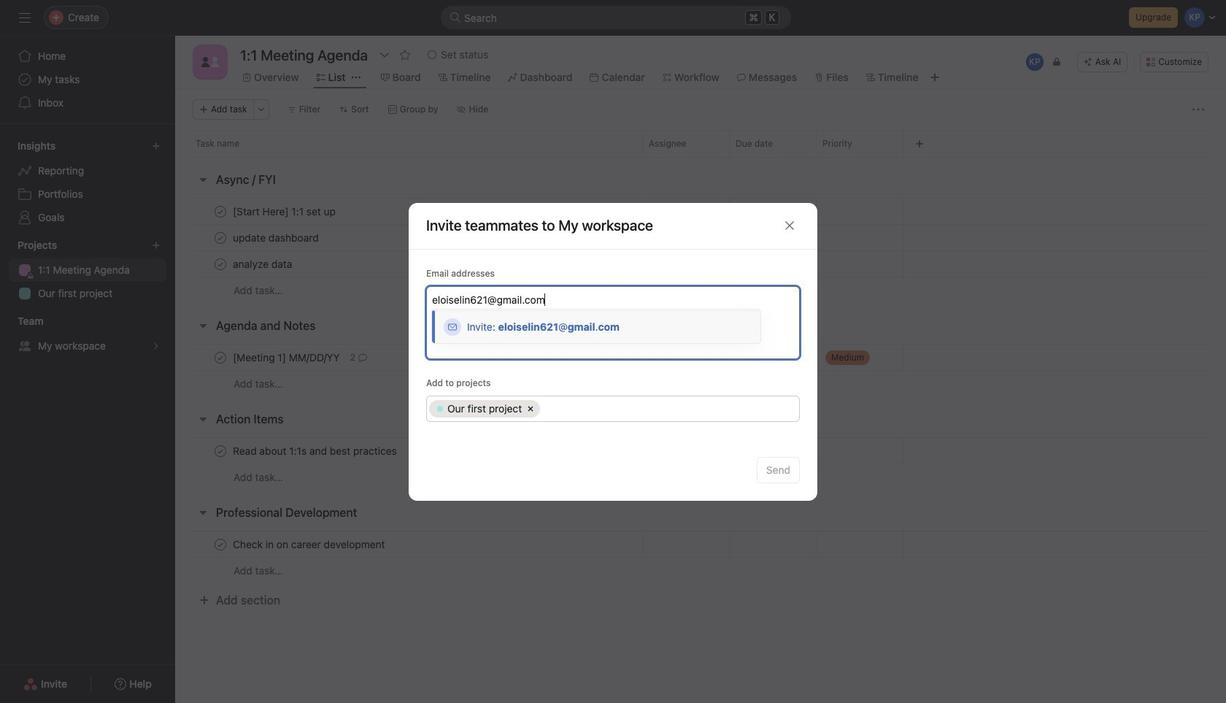 Task type: locate. For each thing, give the bounding box(es) containing it.
task name text field inside 'read about 1:1s and best practices' cell
[[230, 443, 401, 458]]

1 mark complete image from the top
[[212, 203, 229, 220]]

mark complete image inside analyze data cell
[[212, 255, 229, 273]]

4 task name text field from the top
[[230, 443, 401, 458]]

people image
[[201, 53, 219, 71]]

teams element
[[0, 308, 175, 361]]

mark complete checkbox inside [meeting 1] mm/dd/yy cell
[[212, 349, 229, 366]]

mark complete image inside update dashboard cell
[[212, 229, 229, 246]]

task name text field inside check in on career development cell
[[230, 537, 390, 552]]

global element
[[0, 36, 175, 123]]

2 comments image
[[358, 353, 367, 362]]

read about 1:1s and best practices cell
[[175, 437, 642, 464]]

mark complete checkbox inside [start here] 1:1 set up cell
[[212, 203, 229, 220]]

mark complete checkbox inside update dashboard cell
[[212, 229, 229, 246]]

task name text field inside [meeting 1] mm/dd/yy cell
[[230, 350, 344, 365]]

2 mark complete image from the top
[[212, 229, 229, 246]]

close this dialog image
[[784, 220, 796, 231]]

1 vertical spatial collapse task list for this group image
[[197, 413, 209, 425]]

prominent image
[[450, 12, 461, 23]]

5 mark complete image from the top
[[212, 442, 229, 460]]

add to starred image
[[399, 49, 411, 61]]

None text field
[[237, 42, 372, 68]]

cell
[[729, 250, 817, 277], [429, 400, 540, 417], [543, 400, 795, 417]]

3 task name text field from the top
[[230, 350, 344, 365]]

0 vertical spatial collapse task list for this group image
[[197, 174, 209, 185]]

2 collapse task list for this group image from the top
[[197, 413, 209, 425]]

4 mark complete checkbox from the top
[[212, 442, 229, 460]]

5 task name text field from the top
[[230, 537, 390, 552]]

insights element
[[0, 133, 175, 232]]

mark complete checkbox for 'read about 1:1s and best practices' cell at bottom
[[212, 442, 229, 460]]

0 vertical spatial mark complete checkbox
[[212, 349, 229, 366]]

mark complete image
[[212, 203, 229, 220], [212, 229, 229, 246], [212, 255, 229, 273], [212, 349, 229, 366], [212, 442, 229, 460]]

1 mark complete checkbox from the top
[[212, 349, 229, 366]]

2 vertical spatial collapse task list for this group image
[[197, 507, 209, 518]]

mark complete checkbox inside analyze data cell
[[212, 255, 229, 273]]

task name text field inside analyze data cell
[[230, 257, 297, 271]]

3 mark complete checkbox from the top
[[212, 255, 229, 273]]

Mark complete checkbox
[[212, 203, 229, 220], [212, 229, 229, 246], [212, 255, 229, 273], [212, 442, 229, 460]]

option
[[432, 310, 761, 343]]

2 mark complete checkbox from the top
[[212, 229, 229, 246]]

header professional development tree grid
[[175, 531, 1226, 584]]

[meeting 1] mm/dd/yy cell
[[175, 344, 642, 371]]

1 mark complete checkbox from the top
[[212, 203, 229, 220]]

mark complete image inside [start here] 1:1 set up cell
[[212, 203, 229, 220]]

row
[[175, 130, 1226, 157], [193, 156, 1209, 158], [175, 198, 1226, 225], [175, 224, 1226, 251], [175, 250, 1226, 277], [175, 277, 1226, 304], [175, 344, 1226, 371], [175, 370, 1226, 397], [427, 396, 799, 421], [175, 437, 1226, 464], [175, 464, 1226, 491], [175, 531, 1226, 558], [175, 557, 1226, 584]]

update dashboard cell
[[175, 224, 642, 251]]

3 mark complete image from the top
[[212, 255, 229, 273]]

1 collapse task list for this group image from the top
[[197, 174, 209, 185]]

header agenda and notes tree grid
[[175, 344, 1226, 397]]

dialog
[[409, 203, 818, 500]]

mark complete image inside [meeting 1] mm/dd/yy cell
[[212, 349, 229, 366]]

1 task name text field from the top
[[230, 204, 340, 219]]

collapse task list for this group image
[[197, 174, 209, 185], [197, 413, 209, 425], [197, 507, 209, 518]]

Mark complete checkbox
[[212, 349, 229, 366], [212, 535, 229, 553]]

Enter one or more email addresses text field
[[432, 290, 792, 308]]

mark complete image
[[212, 535, 229, 553]]

mark complete checkbox inside check in on career development cell
[[212, 535, 229, 553]]

mark complete image inside 'read about 1:1s and best practices' cell
[[212, 442, 229, 460]]

task name text field inside [start here] 1:1 set up cell
[[230, 204, 340, 219]]

4 mark complete image from the top
[[212, 349, 229, 366]]

mark complete checkbox inside 'read about 1:1s and best practices' cell
[[212, 442, 229, 460]]

2 mark complete checkbox from the top
[[212, 535, 229, 553]]

1 vertical spatial mark complete checkbox
[[212, 535, 229, 553]]

3 collapse task list for this group image from the top
[[197, 507, 209, 518]]

Task name text field
[[230, 204, 340, 219], [230, 257, 297, 271], [230, 350, 344, 365], [230, 443, 401, 458], [230, 537, 390, 552]]

mark complete checkbox for analyze data cell
[[212, 255, 229, 273]]

2 task name text field from the top
[[230, 257, 297, 271]]



Task type: describe. For each thing, give the bounding box(es) containing it.
Task name text field
[[230, 230, 323, 245]]

[start here] 1:1 set up cell
[[175, 198, 642, 225]]

check in on career development cell
[[175, 531, 642, 558]]

mark complete image for mark complete option in [start here] 1:1 set up cell
[[212, 203, 229, 220]]

task name text field for mark complete option in the analyze data cell
[[230, 257, 297, 271]]

projects element
[[0, 232, 175, 308]]

header async / fyi tree grid
[[175, 198, 1226, 304]]

mark complete checkbox for task name text box inside the [meeting 1] mm/dd/yy cell
[[212, 349, 229, 366]]

collapse task list for this group image for mark complete option in 'read about 1:1s and best practices' cell
[[197, 413, 209, 425]]

header action items tree grid
[[175, 437, 1226, 491]]

collapse task list for this group image for mark complete option in [start here] 1:1 set up cell
[[197, 174, 209, 185]]

mark complete image for mark complete option within the update dashboard cell
[[212, 229, 229, 246]]

mark complete checkbox for task name text box inside check in on career development cell
[[212, 535, 229, 553]]

analyze data cell
[[175, 250, 642, 277]]

mark complete image for mark complete option in 'read about 1:1s and best practices' cell
[[212, 442, 229, 460]]

task name text field for mark complete option in [start here] 1:1 set up cell
[[230, 204, 340, 219]]

mark complete image for mark complete option in the analyze data cell
[[212, 255, 229, 273]]

task name text field for mark complete option in 'read about 1:1s and best practices' cell
[[230, 443, 401, 458]]

mark complete checkbox for update dashboard cell
[[212, 229, 229, 246]]

hide sidebar image
[[19, 12, 31, 23]]

collapse task list for this group image
[[197, 320, 209, 331]]

mark complete checkbox for [start here] 1:1 set up cell
[[212, 203, 229, 220]]

collapse task list for this group image for mark complete checkbox inside the check in on career development cell
[[197, 507, 209, 518]]



Task type: vqa. For each thing, say whether or not it's contained in the screenshot.
first "mark complete" image from the bottom
yes



